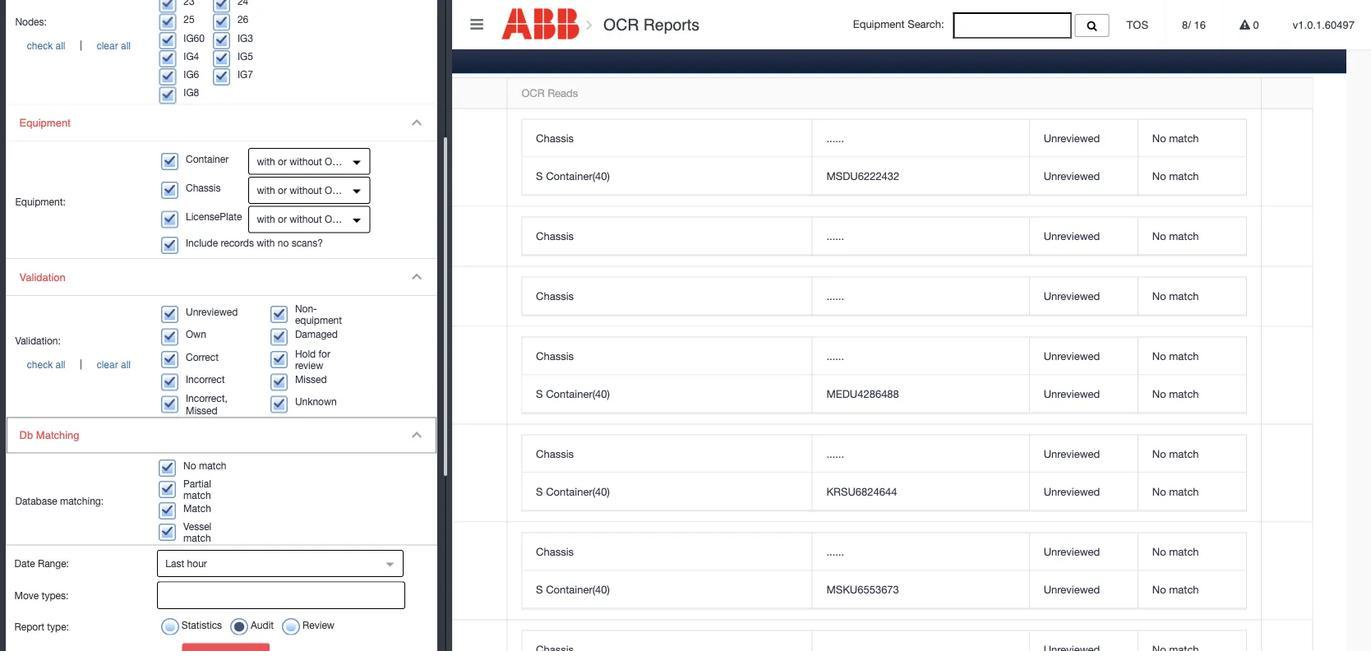 Task type: locate. For each thing, give the bounding box(es) containing it.
tos
[[1127, 18, 1148, 31]]

ig3 cell
[[289, 327, 374, 425]]

9 no match from the top
[[1152, 545, 1199, 558]]

1 exit from the top
[[389, 290, 411, 303]]

1 chassis cell from the top
[[522, 120, 812, 157]]

missed down "review"
[[295, 373, 327, 385]]

4 s container(40) from the top
[[536, 583, 610, 596]]

16 inside ap20231016001771 2023-10-16 13:23:53
[[114, 573, 125, 586]]

match for medu4286488 cell
[[1169, 387, 1199, 400]]

7 no match from the top
[[1152, 447, 1199, 460]]

0 horizontal spatial missed
[[186, 405, 218, 416]]

row group for ap20231016001774 2023-10-16 13:24:16
[[522, 337, 1246, 413]]

clear all link left ig4
[[85, 40, 143, 52]]

| inside the validation menu item
[[77, 357, 85, 369]]

chassis for chassis cell related to msku6553673
[[536, 545, 574, 558]]

16 down ap20231016001774
[[114, 377, 125, 390]]

5 ...... from the top
[[826, 447, 844, 460]]

2 vertical spatial with or without ocr
[[257, 213, 346, 225]]

1 vertical spatial 25
[[303, 151, 315, 164]]

3 with from the top
[[257, 213, 275, 225]]

ocr inside grid
[[521, 86, 545, 99]]

5 10- from the top
[[98, 475, 114, 488]]

unreviewed
[[1044, 131, 1100, 144], [1044, 169, 1100, 182], [1044, 229, 1100, 242], [1044, 289, 1100, 302], [186, 306, 238, 317], [1044, 349, 1100, 362], [1044, 387, 1100, 400], [1044, 447, 1100, 460], [1044, 485, 1100, 498], [1044, 545, 1100, 558], [1044, 583, 1100, 596]]

3 2023- from the top
[[70, 298, 98, 311]]

msku6553673
[[826, 583, 899, 596]]

check down validation: at the bottom of page
[[27, 359, 53, 370]]

1 no match cell from the top
[[1138, 120, 1246, 157]]

1 vertical spatial move
[[14, 589, 39, 601]]

16 down the ap20231016001776
[[114, 159, 125, 172]]

1 check all link from the top
[[15, 40, 77, 52]]

2 exit from the top
[[389, 564, 411, 577]]

clear all link up 13:24:16
[[85, 359, 143, 370]]

ocr for licenseplate
[[325, 213, 346, 225]]

1 vertical spatial or
[[278, 184, 287, 196]]

25 up review
[[303, 564, 315, 577]]

with
[[257, 155, 275, 167], [257, 184, 275, 196], [257, 213, 275, 225], [257, 237, 275, 248]]

4 s from the top
[[536, 583, 543, 596]]

...... cell
[[812, 120, 1029, 157], [812, 217, 1029, 255], [812, 277, 1029, 315], [812, 337, 1029, 375], [812, 435, 1029, 473], [812, 533, 1029, 571]]

no for fourth ...... cell from the bottom
[[1152, 289, 1166, 302]]

2 with from the top
[[257, 184, 275, 196]]

16
[[1194, 18, 1206, 31], [114, 159, 125, 172], [114, 238, 125, 251], [114, 298, 125, 311], [114, 377, 125, 390], [114, 475, 125, 488], [114, 573, 125, 586]]

6 10- from the top
[[98, 573, 114, 586]]

tab
[[58, 45, 116, 73]]

grid
[[56, 78, 1312, 651]]

unknown
[[295, 396, 337, 407]]

cell containing ap20231016001771
[[56, 522, 289, 620]]

clear
[[97, 40, 118, 52], [97, 359, 118, 370]]

0 horizontal spatial equipment
[[19, 117, 70, 129]]

0 vertical spatial reports
[[643, 15, 700, 34]]

s
[[536, 169, 543, 182], [536, 387, 543, 400], [536, 485, 543, 498], [536, 583, 543, 596]]

clear all link
[[85, 40, 143, 52], [85, 359, 143, 370]]

2 container(40) from the top
[[546, 387, 610, 400]]

1 horizontal spatial ig3
[[303, 369, 320, 381]]

cell containing ap20231016001777
[[56, 207, 289, 267]]

6 2023- from the top
[[70, 573, 98, 586]]

1 vertical spatial clear
[[97, 359, 118, 370]]

2 no match from the top
[[1152, 169, 1199, 182]]

tab list
[[55, 45, 1346, 651]]

10- inside ap20231016001777 2023-10-16 13:25:03
[[98, 238, 114, 251]]

2 check all from the top
[[27, 359, 65, 370]]

match for ...... cell for medu4286488
[[1169, 349, 1199, 362]]

......
[[826, 131, 844, 144], [826, 229, 844, 242], [826, 289, 844, 302], [826, 349, 844, 362], [826, 447, 844, 460], [826, 545, 844, 558]]

1 vertical spatial clear all
[[97, 359, 131, 370]]

10 no match cell from the top
[[1138, 571, 1246, 609]]

statistics
[[181, 619, 222, 630]]

2023- down ap20231016001771 in the bottom left of the page
[[70, 573, 98, 586]]

2023- down ap20231016001774
[[70, 377, 98, 390]]

menu containing equipment
[[6, 0, 437, 546]]

16 inside ap20231016001776 2023-10-16 13:24:54
[[114, 159, 125, 172]]

2023- inside ap20231016001777 2023-10-16 13:25:03
[[70, 238, 98, 251]]

chassis cell for msdu6222432
[[522, 120, 812, 157]]

0 horizontal spatial move
[[14, 589, 39, 601]]

ocr
[[603, 15, 639, 34], [521, 86, 545, 99], [325, 155, 346, 167], [325, 184, 346, 196], [325, 213, 346, 225]]

chassis
[[536, 131, 574, 144], [186, 182, 221, 193], [536, 229, 574, 242], [536, 289, 574, 302], [536, 349, 574, 362], [536, 447, 574, 460], [536, 545, 574, 558]]

1 exit cell from the top
[[374, 267, 507, 327]]

equipment up the ap20231016001776
[[19, 117, 70, 129]]

10- down ap20231016001772
[[98, 475, 114, 488]]

ap20231016001777
[[70, 221, 167, 234]]

s container(40) cell for msku6553673
[[522, 571, 812, 609]]

3 with or without ocr from the top
[[257, 213, 346, 225]]

0 horizontal spatial reports
[[126, 54, 175, 67]]

16 for ap20231016001777 2023-10-16 13:25:03
[[114, 238, 125, 251]]

range:
[[38, 558, 69, 569]]

|
[[77, 39, 85, 51], [77, 357, 85, 369]]

exit cell
[[374, 267, 507, 327], [374, 522, 507, 620]]

search:
[[908, 18, 944, 31]]

last hour
[[166, 558, 207, 569]]

no match cell for unreviewed cell for msdu6222432 ...... cell
[[1138, 120, 1246, 157]]

2023- inside ap20231016001774 2023-10-16 13:24:16
[[70, 377, 98, 390]]

search image
[[1087, 20, 1097, 31]]

check all link down validation: at the bottom of page
[[15, 359, 77, 370]]

check all link for nodes:
[[15, 40, 77, 52]]

10- for ap20231016001771 2023-10-16 13:23:53
[[98, 573, 114, 586]]

1 container(40) from the top
[[546, 169, 610, 182]]

without for container
[[290, 155, 322, 167]]

move left type
[[389, 86, 415, 99]]

check down nodes:
[[27, 40, 53, 52]]

2 vertical spatial 25
[[303, 564, 315, 577]]

no match cell inside row
[[1138, 217, 1246, 255]]

1 vertical spatial check all
[[27, 359, 65, 370]]

2023- for ap20231016001771 2023-10-16 13:23:53
[[70, 573, 98, 586]]

clear for validation:
[[97, 359, 118, 370]]

no match cell
[[1138, 120, 1246, 157], [1138, 157, 1246, 195], [1138, 217, 1246, 255], [1138, 277, 1246, 315], [1138, 337, 1246, 375], [1138, 375, 1246, 413], [1138, 435, 1246, 473], [1138, 473, 1246, 511], [1138, 533, 1246, 571], [1138, 571, 1246, 609]]

| left 'reports' link
[[77, 39, 85, 51]]

6 no match from the top
[[1152, 387, 1199, 400]]

10- down ap20231016001774
[[98, 377, 114, 390]]

check all link down nodes:
[[15, 40, 77, 52]]

clear all up 13:24:16
[[97, 359, 131, 370]]

1 vertical spatial exit cell
[[374, 522, 507, 620]]

licenseplate
[[186, 211, 242, 222]]

0 vertical spatial without
[[290, 155, 322, 167]]

1 vertical spatial exit
[[389, 564, 411, 577]]

ig4
[[184, 50, 199, 62]]

3 or from the top
[[278, 213, 287, 225]]

2023- down ap20231016001777
[[70, 238, 98, 251]]

...... for msku6553673
[[826, 545, 844, 558]]

3 ...... cell from the top
[[812, 277, 1029, 315]]

no match for unreviewed cell related to medu4286488 cell
[[1152, 387, 1199, 400]]

check all down validation: at the bottom of page
[[27, 359, 65, 370]]

1 vertical spatial ig3
[[303, 369, 320, 381]]

row group for ap20231016001776 2023-10-16 13:24:54
[[522, 120, 1246, 195]]

2023-
[[70, 159, 98, 172], [70, 238, 98, 251], [70, 298, 98, 311], [70, 377, 98, 390], [70, 475, 98, 488], [70, 573, 98, 586]]

equipment search:
[[853, 18, 953, 31]]

2 | from the top
[[77, 357, 85, 369]]

clear for nodes:
[[97, 40, 118, 52]]

2023- inside ap20231016001776 2023-10-16 13:24:54
[[70, 159, 98, 172]]

6 no match cell from the top
[[1138, 375, 1246, 413]]

2023- for ap20231016001772 2023-10-16 13:23:56
[[70, 475, 98, 488]]

2023- left 13:24:31 in the top of the page
[[70, 298, 98, 311]]

medu4286488 cell
[[812, 375, 1029, 413]]

warning image
[[1240, 19, 1250, 30]]

check all
[[27, 40, 65, 52], [27, 359, 65, 370]]

clear all inside the validation menu item
[[97, 359, 131, 370]]

13:24:54
[[128, 159, 170, 172]]

1 vertical spatial without
[[290, 184, 322, 196]]

8 no match from the top
[[1152, 485, 1199, 498]]

chassis cell for medu4286488
[[522, 337, 812, 375]]

7 unreviewed cell from the top
[[1029, 435, 1138, 473]]

ap20231016001772
[[70, 458, 167, 471]]

5 chassis cell from the top
[[522, 435, 812, 473]]

no match for unreviewed cell related to ...... cell related to msku6553673
[[1152, 545, 1199, 558]]

0 vertical spatial or
[[278, 155, 287, 167]]

0 vertical spatial clear all link
[[85, 40, 143, 52]]

1 vertical spatial missed
[[186, 405, 218, 416]]

2023- down the ap20231016001776
[[70, 159, 98, 172]]

3 no match from the top
[[1152, 229, 1199, 242]]

4 unreviewed cell from the top
[[1029, 277, 1138, 315]]

0 vertical spatial 25 cell
[[289, 109, 374, 207]]

1 vertical spatial check
[[27, 359, 53, 370]]

match
[[1169, 131, 1199, 144], [1169, 169, 1199, 182], [1169, 229, 1199, 242], [1169, 289, 1199, 302], [1169, 349, 1199, 362], [1169, 387, 1199, 400], [1169, 447, 1199, 460], [199, 459, 226, 471], [1169, 485, 1199, 498], [183, 489, 211, 501], [183, 532, 211, 544], [1169, 545, 1199, 558], [1169, 583, 1199, 596]]

tos button
[[1110, 0, 1165, 49]]

audit
[[251, 619, 274, 630]]

check inside the validation menu item
[[27, 359, 53, 370]]

9 unreviewed cell from the top
[[1029, 533, 1138, 571]]

no match cell for 2nd ...... cell from the top of the page unreviewed cell
[[1138, 217, 1246, 255]]

10- inside ap20231016001776 2023-10-16 13:24:54
[[98, 159, 114, 172]]

1 horizontal spatial equipment
[[853, 18, 905, 31]]

ig3 up 'ig5'
[[237, 32, 253, 43]]

3 s from the top
[[536, 485, 543, 498]]

1 or from the top
[[278, 155, 287, 167]]

equipment
[[853, 18, 905, 31], [19, 117, 70, 129]]

4 no match cell from the top
[[1138, 277, 1246, 315]]

5 2023- from the top
[[70, 475, 98, 488]]

0 vertical spatial 25
[[184, 14, 195, 25]]

report
[[14, 620, 44, 632]]

1 25 cell from the top
[[289, 109, 374, 207]]

move inside grid
[[389, 86, 415, 99]]

1 10- from the top
[[98, 159, 114, 172]]

report type:
[[14, 620, 69, 632]]

1 ...... cell from the top
[[812, 120, 1029, 157]]

4 s container(40) cell from the top
[[522, 571, 812, 609]]

s container(40) for msdu6222432
[[536, 169, 610, 182]]

unreviewed cell for msdu6222432 ...... cell
[[1029, 120, 1138, 157]]

no for ...... cell for medu4286488
[[1152, 349, 1166, 362]]

unreviewed cell
[[1029, 120, 1138, 157], [1029, 157, 1138, 195], [1029, 217, 1138, 255], [1029, 277, 1138, 315], [1029, 337, 1138, 375], [1029, 375, 1138, 413], [1029, 435, 1138, 473], [1029, 473, 1138, 511], [1029, 533, 1138, 571], [1029, 571, 1138, 609]]

0 vertical spatial ig3
[[237, 32, 253, 43]]

2 vertical spatial or
[[278, 213, 287, 225]]

match for fourth ...... cell from the bottom
[[1169, 289, 1199, 302]]

10- left 13:24:31 in the top of the page
[[98, 298, 114, 311]]

unreviewed cell for the msdu6222432 cell at right top
[[1029, 157, 1138, 195]]

10- down ap20231016001777
[[98, 238, 114, 251]]

ig3 inside menu
[[237, 32, 253, 43]]

1 check from the top
[[27, 40, 53, 52]]

move for move types:
[[14, 589, 39, 601]]

2 vertical spatial without
[[290, 213, 322, 225]]

6 ...... cell from the top
[[812, 533, 1029, 571]]

2 s container(40) cell from the top
[[522, 375, 812, 413]]

ap20231016001774
[[70, 360, 167, 373]]

16 right 8/ on the right of page
[[1194, 18, 1206, 31]]

9 no match cell from the top
[[1138, 533, 1246, 571]]

5 no match cell from the top
[[1138, 337, 1246, 375]]

1 vertical spatial clear all link
[[85, 359, 143, 370]]

4 no match from the top
[[1152, 289, 1199, 302]]

2023- up matching: on the left bottom
[[70, 475, 98, 488]]

match for the msdu6222432 cell at right top
[[1169, 169, 1199, 182]]

...... for msdu6222432
[[826, 131, 844, 144]]

all
[[56, 40, 65, 52], [121, 40, 131, 52], [56, 359, 65, 370], [121, 359, 131, 370]]

4 2023- from the top
[[70, 377, 98, 390]]

10- inside ap20231016001771 2023-10-16 13:23:53
[[98, 573, 114, 586]]

1 vertical spatial 25 cell
[[289, 522, 374, 620]]

ig60
[[184, 32, 205, 43]]

check all inside the validation menu item
[[27, 359, 65, 370]]

nodes:
[[15, 16, 47, 27]]

or for licenseplate
[[278, 213, 287, 225]]

clear all left ig4
[[97, 40, 131, 52]]

no inside row
[[1152, 229, 1166, 242]]

missed down the incorrect,
[[186, 405, 218, 416]]

1 clear from the top
[[97, 40, 118, 52]]

1 s from the top
[[536, 169, 543, 182]]

6 chassis cell from the top
[[522, 533, 812, 571]]

check
[[27, 40, 53, 52], [27, 359, 53, 370]]

container(40) for medu4286488
[[546, 387, 610, 400]]

exit
[[389, 290, 411, 303], [389, 564, 411, 577]]

25 up 23
[[303, 151, 315, 164]]

3 without from the top
[[290, 213, 322, 225]]

with or without ocr for chassis
[[257, 184, 346, 196]]

16 inside ap20231016001772 2023-10-16 13:23:56
[[114, 475, 125, 488]]

review
[[295, 359, 323, 371]]

with or without ocr
[[257, 155, 346, 167], [257, 184, 346, 196], [257, 213, 346, 225]]

10 no match from the top
[[1152, 583, 1199, 596]]

cell containing ap20231016001774
[[56, 327, 289, 425]]

equipment left search:
[[853, 18, 905, 31]]

3 s container(40) from the top
[[536, 485, 610, 498]]

ig5
[[237, 50, 253, 62]]

2 without from the top
[[290, 184, 322, 196]]

with or without ocr for container
[[257, 155, 346, 167]]

4 with from the top
[[257, 237, 275, 248]]

16 down ap20231016001777
[[114, 238, 125, 251]]

2 check all link from the top
[[15, 359, 77, 370]]

1 horizontal spatial move
[[389, 86, 415, 99]]

ap20231016001777 2023-10-16 13:25:03
[[70, 221, 170, 251]]

25 inside menu
[[184, 14, 195, 25]]

1 s container(40) from the top
[[536, 169, 610, 182]]

include
[[186, 237, 218, 248]]

check for nodes:
[[27, 40, 53, 52]]

0 vertical spatial missed
[[295, 373, 327, 385]]

clear all
[[97, 40, 131, 52], [97, 359, 131, 370]]

s container(40) cell for krsu6824644
[[522, 473, 812, 511]]

no match cell for unreviewed cell corresponding to ...... cell associated with krsu6824644
[[1138, 435, 1246, 473]]

16 down ap20231016001771 in the bottom left of the page
[[114, 573, 125, 586]]

clear all link inside the validation menu item
[[85, 359, 143, 370]]

row inside ap20231016001773 row
[[522, 631, 1246, 651]]

s container(40) cell
[[522, 157, 812, 195], [522, 375, 812, 413], [522, 473, 812, 511], [522, 571, 812, 609]]

clear all for validation:
[[97, 359, 131, 370]]

2 unreviewed cell from the top
[[1029, 157, 1138, 195]]

without for licenseplate
[[290, 213, 322, 225]]

cell
[[56, 109, 289, 207], [374, 109, 507, 207], [1261, 109, 1312, 207], [56, 207, 289, 267], [374, 207, 507, 267], [1261, 207, 1312, 267], [1261, 267, 1312, 327], [56, 327, 289, 425], [374, 327, 507, 425], [1261, 327, 1312, 425], [56, 425, 289, 522], [289, 425, 374, 522], [374, 425, 507, 522], [1261, 425, 1312, 522], [56, 522, 289, 620], [1261, 522, 1312, 620], [289, 620, 374, 651], [374, 620, 507, 651], [1261, 620, 1312, 651], [522, 631, 812, 651], [812, 631, 1029, 651], [1029, 631, 1138, 651], [1138, 631, 1246, 651]]

unreviewed cell for krsu6824644 cell
[[1029, 473, 1138, 511]]

1 vertical spatial with or without ocr
[[257, 184, 346, 196]]

0 vertical spatial check
[[27, 40, 53, 52]]

1 with or without ocr from the top
[[257, 155, 346, 167]]

unreviewed for the msdu6222432 cell at right top
[[1044, 169, 1100, 182]]

10- inside ap20231016001774 2023-10-16 13:24:16
[[98, 377, 114, 390]]

2 clear all link from the top
[[85, 359, 143, 370]]

1 s container(40) cell from the top
[[522, 157, 812, 195]]

3 unreviewed cell from the top
[[1029, 217, 1138, 255]]

move type
[[389, 86, 441, 99]]

0 vertical spatial clear
[[97, 40, 118, 52]]

or for chassis
[[278, 184, 287, 196]]

25 for ap20231016001776 2023-10-16 13:24:54
[[303, 151, 315, 164]]

8 unreviewed cell from the top
[[1029, 473, 1138, 511]]

v1.0.1.60497
[[1293, 18, 1355, 31]]

0 vertical spatial move
[[389, 86, 415, 99]]

0 vertical spatial clear all
[[97, 40, 131, 52]]

25 cell
[[289, 109, 374, 207], [289, 522, 374, 620]]

2 exit cell from the top
[[374, 522, 507, 620]]

1 without from the top
[[290, 155, 322, 167]]

missed
[[295, 373, 327, 385], [186, 405, 218, 416]]

1 vertical spatial |
[[77, 357, 85, 369]]

| down 2023-10-16 13:24:31
[[77, 357, 85, 369]]

16 inside ap20231016001774 2023-10-16 13:24:16
[[114, 377, 125, 390]]

msdu6222432 cell
[[812, 157, 1029, 195]]

row
[[56, 78, 1312, 109], [56, 109, 1312, 207], [522, 120, 1246, 157], [522, 157, 1246, 195], [56, 207, 1312, 267], [522, 217, 1246, 255], [56, 267, 1312, 327], [522, 277, 1246, 315], [56, 327, 1312, 425], [522, 337, 1246, 375], [522, 375, 1246, 413], [56, 425, 1312, 522], [522, 435, 1246, 473], [522, 473, 1246, 511], [56, 522, 1312, 620], [522, 533, 1246, 571], [522, 571, 1246, 609], [522, 631, 1246, 651]]

0 vertical spatial exit
[[389, 290, 411, 303]]

row containing ap20231016001777
[[56, 207, 1312, 267]]

chassis for fourth chassis cell from the bottom of the grid containing move type
[[536, 289, 574, 302]]

no for 2nd ...... cell from the top of the page
[[1152, 229, 1166, 242]]

check all down nodes:
[[27, 40, 65, 52]]

6 ...... from the top
[[826, 545, 844, 558]]

1 clear all link from the top
[[85, 40, 143, 52]]

move left types: in the left bottom of the page
[[14, 589, 39, 601]]

no match cell for unreviewed cell associated with msku6553673 cell
[[1138, 571, 1246, 609]]

2 with or without ocr from the top
[[257, 184, 346, 196]]

0 vertical spatial with or without ocr
[[257, 155, 346, 167]]

1 2023- from the top
[[70, 159, 98, 172]]

non-
[[295, 302, 317, 314]]

or
[[278, 155, 287, 167], [278, 184, 287, 196], [278, 213, 287, 225]]

chassis for fifth chassis cell from the bottom
[[536, 229, 574, 242]]

5 unreviewed cell from the top
[[1029, 337, 1138, 375]]

s for medu4286488
[[536, 387, 543, 400]]

2 check from the top
[[27, 359, 53, 370]]

10- down ap20231016001771 in the bottom left of the page
[[98, 573, 114, 586]]

2023- inside ap20231016001771 2023-10-16 13:23:53
[[70, 573, 98, 586]]

7 no match cell from the top
[[1138, 435, 1246, 473]]

1 ...... from the top
[[826, 131, 844, 144]]

0 vertical spatial check all
[[27, 40, 65, 52]]

clear all link for validation:
[[85, 359, 143, 370]]

25 for ap20231016001771 2023-10-16 13:23:53
[[303, 564, 315, 577]]

include records with no scans?
[[186, 237, 323, 248]]

8/
[[1182, 18, 1191, 31]]

1 clear all from the top
[[97, 40, 131, 52]]

equipment menu item
[[7, 105, 436, 259]]

26
[[237, 14, 248, 25]]

no match for unreviewed cell corresponding to ...... cell associated with krsu6824644
[[1152, 447, 1199, 460]]

container(40)
[[546, 169, 610, 182], [546, 387, 610, 400], [546, 485, 610, 498], [546, 583, 610, 596]]

clear inside the validation menu item
[[97, 359, 118, 370]]

1 check all from the top
[[27, 40, 65, 52]]

3 container(40) from the top
[[546, 485, 610, 498]]

1 vertical spatial check all link
[[15, 359, 77, 370]]

4 chassis cell from the top
[[522, 337, 812, 375]]

16 inside ap20231016001777 2023-10-16 13:25:03
[[114, 238, 125, 251]]

exit for 22
[[389, 290, 411, 303]]

equipment inside menu item
[[19, 117, 70, 129]]

all for validation:'s check all link
[[56, 359, 65, 370]]

25 up ig60
[[184, 14, 195, 25]]

incorrect,
[[186, 393, 228, 404]]

10-
[[98, 159, 114, 172], [98, 238, 114, 251], [98, 298, 114, 311], [98, 377, 114, 390], [98, 475, 114, 488], [98, 573, 114, 586]]

10- inside ap20231016001772 2023-10-16 13:23:56
[[98, 475, 114, 488]]

ig3
[[237, 32, 253, 43], [303, 369, 320, 381]]

5 ...... cell from the top
[[812, 435, 1029, 473]]

...... cell for medu4286488
[[812, 337, 1029, 375]]

2023- for ap20231016001777 2023-10-16 13:25:03
[[70, 238, 98, 251]]

2 ...... from the top
[[826, 229, 844, 242]]

0 horizontal spatial ig3
[[237, 32, 253, 43]]

unreviewed cell for ...... cell associated with krsu6824644
[[1029, 435, 1138, 473]]

without
[[290, 155, 322, 167], [290, 184, 322, 196], [290, 213, 322, 225]]

10- down the ap20231016001776
[[98, 159, 114, 172]]

cell containing ap20231016001776
[[56, 109, 289, 207]]

10 unreviewed cell from the top
[[1029, 571, 1138, 609]]

4 ...... cell from the top
[[812, 337, 1029, 375]]

0 vertical spatial |
[[77, 39, 85, 51]]

chassis cell
[[522, 120, 812, 157], [522, 217, 812, 255], [522, 277, 812, 315], [522, 337, 812, 375], [522, 435, 812, 473], [522, 533, 812, 571]]

1 horizontal spatial missed
[[295, 373, 327, 385]]

5 no match from the top
[[1152, 349, 1199, 362]]

0 vertical spatial exit cell
[[374, 267, 507, 327]]

unreviewed cell for fourth ...... cell from the bottom
[[1029, 277, 1138, 315]]

no match for unreviewed cell corresponding to the msdu6222432 cell at right top
[[1152, 169, 1199, 182]]

equipment for equipment search:
[[853, 18, 905, 31]]

1 no match from the top
[[1152, 131, 1199, 144]]

menu
[[6, 0, 437, 546]]

matching:
[[60, 495, 104, 507]]

match for ...... cell related to msku6553673
[[1169, 545, 1199, 558]]

no match cell for unreviewed cell associated with ...... cell for medu4286488
[[1138, 337, 1246, 375]]

2 or from the top
[[278, 184, 287, 196]]

hold for review
[[295, 348, 330, 371]]

2 25 cell from the top
[[289, 522, 374, 620]]

1 unreviewed cell from the top
[[1029, 120, 1138, 157]]

2023- for ap20231016001774 2023-10-16 13:24:16
[[70, 377, 98, 390]]

16 down ap20231016001772
[[114, 475, 125, 488]]

no for the msdu6222432 cell at right top
[[1152, 169, 1166, 182]]

4 10- from the top
[[98, 377, 114, 390]]

0 vertical spatial equipment
[[853, 18, 905, 31]]

6 unreviewed cell from the top
[[1029, 375, 1138, 413]]

1 vertical spatial equipment
[[19, 117, 70, 129]]

no match for unreviewed cell related to fourth ...... cell from the bottom
[[1152, 289, 1199, 302]]

check all link
[[15, 40, 77, 52], [15, 359, 77, 370]]

13:24:16
[[128, 377, 170, 390]]

22
[[303, 290, 315, 303]]

8 no match cell from the top
[[1138, 473, 1246, 511]]

23 cell
[[289, 207, 374, 267]]

0 vertical spatial check all link
[[15, 40, 77, 52]]

ig3 down hold on the bottom of page
[[303, 369, 320, 381]]

move
[[389, 86, 415, 99], [14, 589, 39, 601]]

2023- inside ap20231016001772 2023-10-16 13:23:56
[[70, 475, 98, 488]]

2 chassis cell from the top
[[522, 217, 812, 255]]

row group
[[56, 109, 1312, 651], [522, 120, 1246, 195], [522, 337, 1246, 413], [522, 435, 1246, 511], [522, 533, 1246, 609]]

1 | from the top
[[77, 39, 85, 51]]

3 no match cell from the top
[[1138, 217, 1246, 255]]

4 ...... from the top
[[826, 349, 844, 362]]

None field
[[953, 12, 1072, 38], [158, 583, 178, 608], [953, 12, 1072, 38], [158, 583, 178, 608]]

4 container(40) from the top
[[546, 583, 610, 596]]

s container(40) cell for medu4286488
[[522, 375, 812, 413]]

unreviewed for msdu6222432 ...... cell
[[1044, 131, 1100, 144]]

1 with from the top
[[257, 155, 275, 167]]



Task type: describe. For each thing, give the bounding box(es) containing it.
ap20231016001774 2023-10-16 13:24:16
[[70, 360, 170, 390]]

type:
[[47, 620, 69, 632]]

unreviewed cell for medu4286488 cell
[[1029, 375, 1138, 413]]

unreviewed for medu4286488 cell
[[1044, 387, 1100, 400]]

chassis for chassis cell for krsu6824644
[[536, 447, 574, 460]]

all for clear all link for nodes:
[[121, 40, 131, 52]]

reads
[[548, 86, 578, 99]]

no match cell for unreviewed cell related to ...... cell related to msku6553673
[[1138, 533, 1246, 571]]

vessel
[[183, 520, 211, 532]]

row group for ap20231016001772 2023-10-16 13:23:56
[[522, 435, 1246, 511]]

no match cell for unreviewed cell corresponding to the msdu6222432 cell at right top
[[1138, 157, 1246, 195]]

type
[[418, 86, 441, 99]]

clear all for nodes:
[[97, 40, 131, 52]]

db matching link
[[7, 417, 436, 454]]

types:
[[42, 589, 68, 601]]

2 ...... cell from the top
[[812, 217, 1029, 255]]

| for validation:
[[77, 357, 85, 369]]

unreviewed for ...... cell associated with krsu6824644
[[1044, 447, 1100, 460]]

23
[[303, 230, 315, 242]]

for
[[319, 348, 330, 359]]

with for container
[[257, 155, 275, 167]]

no match cell for krsu6824644 cell's unreviewed cell
[[1138, 473, 1246, 511]]

match
[[183, 502, 211, 514]]

s for msku6553673
[[536, 583, 543, 596]]

ig3 inside cell
[[303, 369, 320, 381]]

krsu6824644
[[826, 485, 897, 498]]

ocr reads
[[521, 86, 578, 99]]

...... cell for msdu6222432
[[812, 120, 1029, 157]]

msdu6222432
[[826, 169, 900, 182]]

database
[[15, 495, 57, 507]]

chassis cell for krsu6824644
[[522, 435, 812, 473]]

validation menu item
[[7, 259, 436, 417]]

0 button
[[1223, 0, 1276, 49]]

8/ 16 button
[[1166, 0, 1222, 49]]

22 cell
[[289, 267, 374, 327]]

no match for unreviewed cell associated with msku6553673 cell
[[1152, 583, 1199, 596]]

db matching menu item
[[7, 417, 436, 545]]

ap20231016001776 2023-10-16 13:24:54
[[70, 142, 170, 172]]

missed inside incorrect, missed
[[186, 405, 218, 416]]

db matching
[[19, 429, 79, 442]]

...... for krsu6824644
[[826, 447, 844, 460]]

last
[[166, 558, 184, 569]]

with for licenseplate
[[257, 213, 275, 225]]

25 cell for 13:23:53
[[289, 522, 374, 620]]

ap20231016001773 row
[[56, 620, 1312, 651]]

chassis cell for msku6553673
[[522, 533, 812, 571]]

match for msku6553673 cell
[[1169, 583, 1199, 596]]

no for msku6553673 cell
[[1152, 583, 1166, 596]]

ig6
[[184, 68, 199, 80]]

16 for ap20231016001776 2023-10-16 13:24:54
[[114, 159, 125, 172]]

25 cell for 13:24:54
[[289, 109, 374, 207]]

10- for ap20231016001777 2023-10-16 13:25:03
[[98, 238, 114, 251]]

medu4286488
[[826, 387, 899, 400]]

1 vertical spatial reports
[[126, 54, 175, 67]]

krsu6824644 cell
[[812, 473, 1029, 511]]

unreviewed for ...... cell related to msku6553673
[[1044, 545, 1100, 558]]

check for validation:
[[27, 359, 53, 370]]

ap20231016001776
[[70, 142, 167, 155]]

v1.0.1.60497 button
[[1276, 0, 1371, 49]]

| for nodes:
[[77, 39, 85, 51]]

s for msdu6222432
[[536, 169, 543, 182]]

exit cell for 25
[[374, 522, 507, 620]]

validation:
[[15, 334, 61, 346]]

reports link
[[115, 45, 187, 79]]

no match partial match match vessel match
[[183, 459, 226, 544]]

ap20231016001773
[[70, 635, 167, 648]]

incorrect
[[186, 373, 225, 385]]

ig7
[[237, 68, 253, 80]]

hour
[[187, 558, 207, 569]]

0
[[1250, 18, 1259, 31]]

no
[[278, 237, 289, 248]]

partial
[[183, 478, 211, 489]]

...... for medu4286488
[[826, 349, 844, 362]]

cell containing ap20231016001772
[[56, 425, 289, 522]]

incorrect, missed
[[186, 393, 228, 416]]

row containing move type
[[56, 78, 1312, 109]]

clear all link for nodes:
[[85, 40, 143, 52]]

check all for nodes:
[[27, 40, 65, 52]]

no for ...... cell associated with krsu6824644
[[1152, 447, 1166, 460]]

3 10- from the top
[[98, 298, 114, 311]]

review
[[303, 619, 335, 630]]

with for chassis
[[257, 184, 275, 196]]

3 chassis cell from the top
[[522, 277, 812, 315]]

all for clear all link within the the validation menu item
[[121, 359, 131, 370]]

damaged
[[295, 328, 338, 340]]

grid containing move type
[[56, 78, 1312, 651]]

records
[[221, 237, 254, 248]]

correct
[[186, 351, 219, 362]]

container(40) for msku6553673
[[546, 583, 610, 596]]

equipment link
[[7, 105, 436, 142]]

container(40) for msdu6222432
[[546, 169, 610, 182]]

no match for unreviewed cell for msdu6222432 ...... cell
[[1152, 131, 1199, 144]]

unreviewed cell for ...... cell related to msku6553673
[[1029, 533, 1138, 571]]

no for medu4286488 cell
[[1152, 387, 1166, 400]]

no inside 'no match partial match match vessel match'
[[183, 459, 196, 471]]

no match for krsu6824644 cell's unreviewed cell
[[1152, 485, 1199, 498]]

date range:
[[14, 558, 69, 569]]

13:25:03
[[128, 238, 170, 251]]

16 for ap20231016001774 2023-10-16 13:24:16
[[114, 377, 125, 390]]

8/ 16
[[1182, 18, 1206, 31]]

own
[[186, 328, 206, 340]]

no for ...... cell related to msku6553673
[[1152, 545, 1166, 558]]

13:24:31
[[128, 298, 170, 311]]

equipment:
[[15, 196, 66, 208]]

database matching:
[[15, 495, 104, 507]]

match for ...... cell associated with krsu6824644
[[1169, 447, 1199, 460]]

3 ...... from the top
[[826, 289, 844, 302]]

scans?
[[292, 237, 323, 248]]

db
[[19, 429, 33, 442]]

13:23:56
[[128, 475, 170, 488]]

exit for 25
[[389, 564, 411, 577]]

16 inside dropdown button
[[1194, 18, 1206, 31]]

chassis for chassis cell for msdu6222432
[[536, 131, 574, 144]]

chassis for chassis cell for medu4286488
[[536, 349, 574, 362]]

ocr reports
[[599, 15, 700, 34]]

match for msdu6222432 ...... cell
[[1169, 131, 1199, 144]]

equipment
[[295, 314, 342, 326]]

16 for ap20231016001771 2023-10-16 13:23:53
[[114, 573, 125, 586]]

msku6553673 cell
[[812, 571, 1029, 609]]

validation
[[19, 271, 66, 283]]

chassis inside equipment menu item
[[186, 182, 221, 193]]

16 left 13:24:31 in the top of the page
[[114, 298, 125, 311]]

container
[[186, 153, 229, 164]]

unreviewed cell for 2nd ...... cell from the top of the page
[[1029, 217, 1138, 255]]

ig8
[[184, 87, 199, 98]]

unreviewed cell for msku6553673 cell
[[1029, 571, 1138, 609]]

unreviewed for msku6553673 cell
[[1044, 583, 1100, 596]]

bars image
[[470, 16, 483, 31]]

match for 2nd ...... cell from the top of the page
[[1169, 229, 1199, 242]]

2023-10-16 13:24:31
[[70, 298, 170, 311]]

10- for ap20231016001776 2023-10-16 13:24:54
[[98, 159, 114, 172]]

date
[[14, 558, 35, 569]]

s container(40) cell for msdu6222432
[[522, 157, 812, 195]]

13:23:53
[[128, 573, 170, 586]]

ap20231016001772 2023-10-16 13:23:56
[[70, 458, 170, 488]]

unreviewed for 2nd ...... cell from the top of the page
[[1044, 229, 1100, 242]]

non- equipment
[[295, 302, 342, 326]]

s container(40) for msku6553673
[[536, 583, 610, 596]]

1 horizontal spatial reports
[[643, 15, 700, 34]]

ap20231016001771
[[70, 556, 167, 569]]

ap20231016001771 2023-10-16 13:23:53
[[70, 556, 170, 586]]

tab list containing reports
[[55, 45, 1346, 651]]

s container(40) for medu4286488
[[536, 387, 610, 400]]

all for nodes:'s check all link
[[56, 40, 65, 52]]

validation link
[[7, 259, 436, 296]]

s container(40) for krsu6824644
[[536, 485, 610, 498]]

10- for ap20231016001774 2023-10-16 13:24:16
[[98, 377, 114, 390]]

2023- for ap20231016001776 2023-10-16 13:24:54
[[70, 159, 98, 172]]

...... cell for krsu6824644
[[812, 435, 1029, 473]]

no match for 2nd ...... cell from the top of the page unreviewed cell
[[1152, 229, 1199, 242]]

move types:
[[14, 589, 68, 601]]

unreviewed inside the validation menu item
[[186, 306, 238, 317]]

hold
[[295, 348, 316, 359]]

row group for ap20231016001771 2023-10-16 13:23:53
[[522, 533, 1246, 609]]

s for krsu6824644
[[536, 485, 543, 498]]

10- for ap20231016001772 2023-10-16 13:23:56
[[98, 475, 114, 488]]

matching
[[36, 429, 79, 442]]



Task type: vqa. For each thing, say whether or not it's contained in the screenshot.
No match cell related to fifth ...... 'cell' from the bottom's Unreviewed CELL
yes



